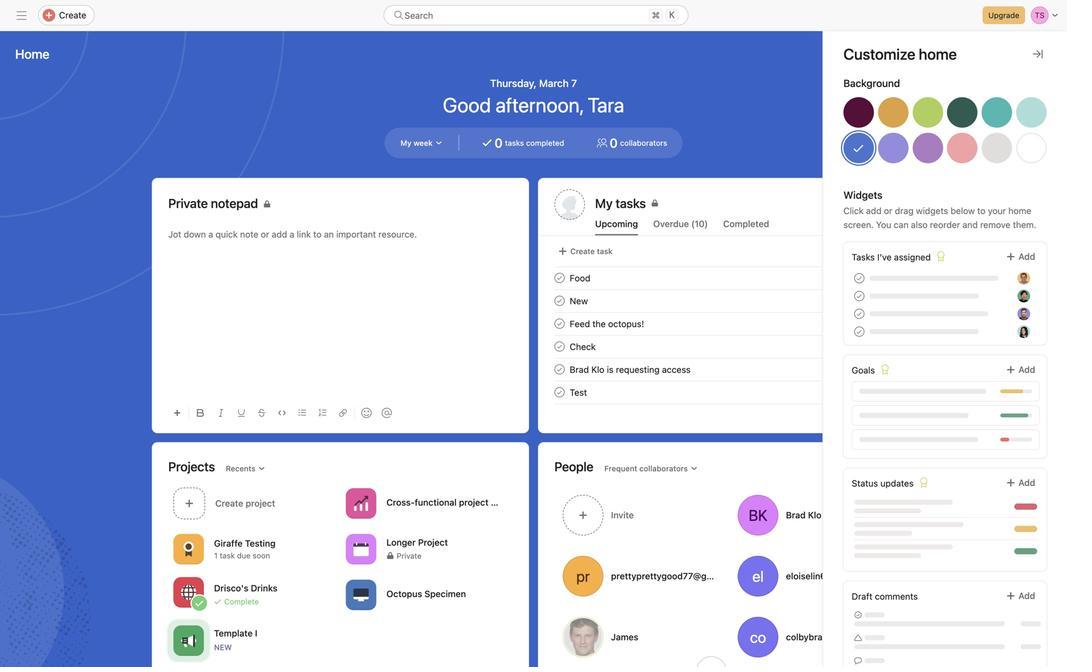 Task type: describe. For each thing, give the bounding box(es) containing it.
4 add from the top
[[1019, 591, 1036, 601]]

octopus specimen
[[387, 588, 466, 599]]

brad klo is requesting access
[[570, 364, 691, 375]]

click
[[844, 206, 864, 216]]

march
[[539, 77, 569, 89]]

upcoming button
[[595, 219, 638, 235]]

due
[[237, 551, 251, 560]]

plan
[[491, 497, 509, 507]]

also
[[911, 220, 928, 230]]

private for private notepad
[[168, 196, 208, 211]]

project
[[418, 537, 448, 547]]

widgets
[[844, 189, 883, 201]]

status updates
[[852, 478, 914, 489]]

private notepad
[[168, 196, 258, 211]]

giraffe testing
[[829, 274, 882, 282]]

good
[[443, 93, 491, 117]]

completed
[[723, 219, 769, 229]]

add button for tasks i've assigned
[[998, 245, 1044, 268]]

task inside button
[[597, 247, 613, 256]]

create button
[[38, 5, 95, 25]]

emoji image
[[362, 408, 372, 418]]

completed
[[526, 139, 564, 147]]

testing for giraffe testing
[[856, 274, 882, 282]]

⌘
[[652, 10, 660, 20]]

and
[[963, 220, 978, 230]]

add
[[866, 206, 882, 216]]

add for tasks i've assigned
[[1019, 251, 1036, 262]]

or
[[884, 206, 893, 216]]

mark complete checkbox for test
[[552, 385, 567, 400]]

notepad
[[211, 196, 258, 211]]

background option group
[[844, 97, 1047, 168]]

mark complete image for new
[[552, 293, 567, 308]]

you
[[876, 220, 892, 230]]

frequent collaborators
[[604, 464, 688, 473]]

tasks i've assigned
[[852, 252, 931, 262]]

widgets
[[916, 206, 948, 216]]

drisco's
[[214, 583, 248, 593]]

james button
[[555, 609, 725, 665]]

mark complete image for test
[[552, 385, 567, 400]]

template i link
[[214, 628, 257, 638]]

graph image
[[354, 496, 369, 511]]

globe image
[[181, 585, 196, 600]]

longer project
[[387, 537, 448, 547]]

italics image
[[217, 409, 225, 417]]

access
[[662, 364, 691, 375]]

collaborators inside dropdown button
[[640, 464, 688, 473]]

background
[[844, 77, 900, 89]]

0 vertical spatial giraffe testing link
[[824, 272, 882, 284]]

mark complete image for food
[[552, 270, 567, 286]]

can
[[894, 220, 909, 230]]

longer
[[387, 537, 416, 547]]

james
[[611, 632, 639, 642]]

projects
[[168, 459, 215, 474]]

project
[[459, 497, 489, 507]]

eloiselin621@gmail.com
[[786, 571, 887, 581]]

octopus!
[[608, 318, 644, 329]]

i
[[255, 628, 257, 638]]

feed the octopus!
[[570, 318, 644, 329]]

overdue (10)
[[653, 219, 708, 229]]

my
[[401, 139, 412, 147]]

overdue
[[653, 219, 689, 229]]

remove
[[980, 220, 1011, 230]]

add button for goals
[[998, 358, 1044, 381]]

colbybrandon04@gmail.com
[[786, 632, 907, 642]]

brad
[[570, 364, 589, 375]]

longer project link
[[387, 537, 448, 547]]

mark complete image for brad klo is requesting access
[[552, 362, 567, 377]]

underline image
[[238, 409, 245, 417]]

mark complete checkbox for brad klo is requesting access
[[552, 362, 567, 377]]

add for goals
[[1019, 364, 1036, 375]]

specimen
[[425, 588, 466, 599]]

cross-functional project plan link
[[387, 497, 509, 507]]

create task button
[[555, 242, 616, 260]]

insert an object image
[[173, 409, 181, 417]]

below
[[951, 206, 975, 216]]

check
[[570, 341, 596, 352]]

tara
[[588, 93, 624, 117]]

thursday, march 7 good afternoon, tara
[[443, 77, 624, 117]]

mark complete checkbox for food
[[552, 270, 567, 286]]

food
[[570, 273, 591, 283]]

my week button
[[395, 134, 449, 152]]

4 add button from the top
[[998, 585, 1044, 607]]

upgrade button
[[983, 6, 1025, 24]]

functional
[[415, 497, 457, 507]]



Task type: locate. For each thing, give the bounding box(es) containing it.
mark complete checkbox for new
[[552, 293, 567, 308]]

Search tasks, projects, and more text field
[[384, 5, 689, 25]]

private for private
[[397, 551, 422, 560]]

thursday,
[[490, 77, 537, 89]]

mark complete image left test
[[552, 385, 567, 400]]

test
[[570, 387, 587, 398]]

1 horizontal spatial new
[[570, 296, 588, 306]]

0 horizontal spatial 0
[[495, 135, 503, 150]]

1 horizontal spatial private
[[397, 551, 422, 560]]

prettyprettygood77@gmail.com button
[[555, 548, 745, 604]]

1 horizontal spatial 0
[[610, 135, 618, 150]]

1 vertical spatial testing
[[245, 538, 276, 549]]

3 add from the top
[[1019, 477, 1036, 488]]

testing
[[856, 274, 882, 282], [245, 538, 276, 549]]

4 mark complete checkbox from the top
[[552, 385, 567, 400]]

click add or drag widgets below to your home screen. you can also reorder and remove them.
[[844, 206, 1037, 230]]

3 add button from the top
[[998, 471, 1044, 494]]

1 vertical spatial mark complete image
[[552, 293, 567, 308]]

0 horizontal spatial task
[[220, 551, 235, 560]]

1 horizontal spatial testing
[[856, 274, 882, 282]]

to
[[978, 206, 986, 216]]

them.
[[1013, 220, 1037, 230]]

collaborators down tara at the top right of page
[[620, 139, 667, 147]]

1 horizontal spatial giraffe
[[829, 274, 854, 282]]

k
[[670, 10, 675, 20]]

strikethrough image
[[258, 409, 266, 417]]

new inside template i new
[[214, 643, 232, 652]]

mark complete image left check
[[552, 339, 567, 354]]

mark complete checkbox left brad
[[552, 362, 567, 377]]

private left notepad
[[168, 196, 208, 211]]

1 mark complete checkbox from the top
[[552, 293, 567, 308]]

octopus specimen link
[[387, 588, 466, 599]]

0 horizontal spatial private
[[168, 196, 208, 211]]

updates
[[881, 478, 914, 489]]

0 horizontal spatial testing
[[245, 538, 276, 549]]

task inside giraffe testing 1 task due soon
[[220, 551, 235, 560]]

testing inside giraffe testing 1 task due soon
[[245, 538, 276, 549]]

brad klo
[[786, 510, 822, 520]]

1 0 from the left
[[495, 135, 503, 150]]

feed
[[570, 318, 590, 329]]

1 vertical spatial create
[[571, 247, 595, 256]]

add button for status updates
[[998, 471, 1044, 494]]

ribbon image
[[181, 542, 196, 557]]

reorder
[[930, 220, 960, 230]]

1 vertical spatial mark complete checkbox
[[552, 316, 567, 331]]

mark complete checkbox left food
[[552, 270, 567, 286]]

calendar image
[[354, 542, 369, 557]]

0
[[495, 135, 503, 150], [610, 135, 618, 150]]

2 mark complete image from the top
[[552, 293, 567, 308]]

draft
[[852, 591, 873, 602]]

Mark complete checkbox
[[552, 293, 567, 308], [552, 316, 567, 331]]

giraffe for giraffe testing 1 task due soon
[[214, 538, 243, 549]]

0 for collaborators
[[610, 135, 618, 150]]

2 add from the top
[[1019, 364, 1036, 375]]

collaborators right "frequent"
[[640, 464, 688, 473]]

frequent collaborators button
[[599, 460, 704, 477]]

0 vertical spatial collaborators
[[620, 139, 667, 147]]

drisco's drinks link
[[214, 583, 278, 593]]

i've
[[878, 252, 892, 262]]

collaborators
[[620, 139, 667, 147], [640, 464, 688, 473]]

giraffe for giraffe testing
[[829, 274, 854, 282]]

2 vertical spatial mark complete image
[[552, 316, 567, 331]]

2 mark complete image from the top
[[552, 362, 567, 377]]

expand sidebar image
[[17, 10, 27, 20]]

bold image
[[197, 409, 205, 417]]

mark complete checkbox for check
[[552, 339, 567, 354]]

customize button
[[842, 135, 915, 158]]

new up feed
[[570, 296, 588, 306]]

recents
[[226, 464, 255, 473]]

template i new
[[214, 628, 257, 652]]

megaphone image
[[181, 633, 196, 648]]

mark complete checkbox left check
[[552, 339, 567, 354]]

1 vertical spatial new
[[214, 643, 232, 652]]

assigned
[[894, 252, 931, 262]]

prettyprettygood77@gmail.com
[[611, 571, 745, 581]]

frequent
[[604, 464, 637, 473]]

0 vertical spatial create
[[59, 10, 86, 20]]

create task
[[571, 247, 613, 256]]

2 mark complete checkbox from the top
[[552, 316, 567, 331]]

is
[[607, 364, 614, 375]]

private
[[168, 196, 208, 211], [397, 551, 422, 560]]

3 mark complete checkbox from the top
[[552, 362, 567, 377]]

home
[[1009, 206, 1032, 216]]

requesting
[[616, 364, 660, 375]]

0 down tara at the top right of page
[[610, 135, 618, 150]]

1 mark complete image from the top
[[552, 270, 567, 286]]

tasks
[[505, 139, 524, 147]]

private down longer
[[397, 551, 422, 560]]

0 horizontal spatial giraffe
[[214, 538, 243, 549]]

goals
[[852, 365, 875, 375]]

numbered list image
[[319, 409, 327, 417]]

add
[[1019, 251, 1036, 262], [1019, 364, 1036, 375], [1019, 477, 1036, 488], [1019, 591, 1036, 601]]

1 vertical spatial giraffe
[[214, 538, 243, 549]]

1
[[214, 551, 218, 560]]

week
[[414, 139, 433, 147]]

cross-
[[387, 497, 415, 507]]

octopus
[[387, 588, 422, 599]]

my tasks link
[[595, 194, 899, 215]]

screen.
[[844, 220, 874, 230]]

(10)
[[691, 219, 708, 229]]

create up food
[[571, 247, 595, 256]]

computer image
[[354, 587, 369, 603]]

customize home
[[844, 45, 957, 63]]

drisco's drinks
[[214, 583, 278, 593]]

giraffe down tasks
[[829, 274, 854, 282]]

task
[[597, 247, 613, 256], [220, 551, 235, 560]]

drinks
[[251, 583, 278, 593]]

1 horizontal spatial task
[[597, 247, 613, 256]]

2 add button from the top
[[998, 358, 1044, 381]]

create inside create dropdown button
[[59, 10, 86, 20]]

testing up soon
[[245, 538, 276, 549]]

0 for tasks completed
[[495, 135, 503, 150]]

1 vertical spatial private
[[397, 551, 422, 560]]

1 vertical spatial collaborators
[[640, 464, 688, 473]]

1 vertical spatial mark complete image
[[552, 362, 567, 377]]

status
[[852, 478, 878, 489]]

None field
[[384, 5, 689, 25]]

create project
[[215, 498, 275, 509]]

1 horizontal spatial create
[[571, 247, 595, 256]]

task right 1
[[220, 551, 235, 560]]

giraffe testing link up due
[[214, 538, 276, 549]]

1 mark complete checkbox from the top
[[552, 270, 567, 286]]

my tasks
[[595, 196, 646, 211]]

cross-functional project plan
[[387, 497, 509, 507]]

0 vertical spatial mark complete image
[[552, 339, 567, 354]]

upgrade
[[989, 11, 1020, 20]]

1 horizontal spatial giraffe testing link
[[824, 272, 882, 284]]

bulleted list image
[[299, 409, 306, 417]]

add profile photo image
[[555, 189, 585, 220]]

tasks completed
[[505, 139, 564, 147]]

7
[[571, 77, 577, 89]]

task down upcoming button at the right top
[[597, 247, 613, 256]]

0 left tasks
[[495, 135, 503, 150]]

upcoming
[[595, 219, 638, 229]]

1 add from the top
[[1019, 251, 1036, 262]]

giraffe testing link down tasks
[[824, 272, 882, 284]]

create inside "create task" button
[[571, 247, 595, 256]]

0 vertical spatial private
[[168, 196, 208, 211]]

Mark complete checkbox
[[552, 270, 567, 286], [552, 339, 567, 354], [552, 362, 567, 377], [552, 385, 567, 400]]

1 vertical spatial task
[[220, 551, 235, 560]]

0 vertical spatial testing
[[856, 274, 882, 282]]

at mention image
[[382, 408, 392, 418]]

create for create task
[[571, 247, 595, 256]]

1 add button from the top
[[998, 245, 1044, 268]]

testing inside the giraffe testing link
[[856, 274, 882, 282]]

giraffe up 1
[[214, 538, 243, 549]]

2 0 from the left
[[610, 135, 618, 150]]

add for status updates
[[1019, 477, 1036, 488]]

create for create
[[59, 10, 86, 20]]

mark complete checkbox left test
[[552, 385, 567, 400]]

0 vertical spatial giraffe
[[829, 274, 854, 282]]

mark complete image for check
[[552, 339, 567, 354]]

people
[[555, 459, 594, 474]]

1 vertical spatial giraffe testing link
[[214, 538, 276, 549]]

draft comments
[[852, 591, 918, 602]]

complete
[[224, 597, 259, 606]]

link image
[[339, 409, 347, 417]]

invite button
[[555, 487, 725, 543]]

code image
[[278, 409, 286, 417]]

new down template
[[214, 643, 232, 652]]

0 vertical spatial mark complete checkbox
[[552, 293, 567, 308]]

the
[[593, 318, 606, 329]]

giraffe inside giraffe testing 1 task due soon
[[214, 538, 243, 549]]

tasks
[[852, 252, 875, 262]]

colbybrandon04@gmail.com button
[[730, 609, 907, 665]]

close customization pane image
[[1033, 49, 1043, 59]]

mark complete image
[[552, 270, 567, 286], [552, 293, 567, 308], [552, 316, 567, 331]]

toolbar
[[168, 398, 513, 427]]

mark complete checkbox for feed the octopus!
[[552, 316, 567, 331]]

brad klo button
[[730, 487, 900, 543]]

template
[[214, 628, 253, 638]]

recents button
[[220, 460, 271, 477]]

add button
[[998, 245, 1044, 268], [998, 358, 1044, 381], [998, 471, 1044, 494], [998, 585, 1044, 607]]

0 vertical spatial mark complete image
[[552, 270, 567, 286]]

1 mark complete image from the top
[[552, 339, 567, 354]]

invite
[[611, 510, 634, 520]]

0 horizontal spatial new
[[214, 643, 232, 652]]

comments
[[875, 591, 918, 602]]

afternoon,
[[496, 93, 583, 117]]

0 horizontal spatial giraffe testing link
[[214, 538, 276, 549]]

0 vertical spatial new
[[570, 296, 588, 306]]

2 vertical spatial mark complete image
[[552, 385, 567, 400]]

testing for giraffe testing 1 task due soon
[[245, 538, 276, 549]]

eloiselin621@gmail.com button
[[730, 548, 900, 604]]

testing down tasks
[[856, 274, 882, 282]]

home
[[15, 46, 49, 61]]

3 mark complete image from the top
[[552, 316, 567, 331]]

2 mark complete checkbox from the top
[[552, 339, 567, 354]]

mark complete image for feed the octopus!
[[552, 316, 567, 331]]

mark complete image
[[552, 339, 567, 354], [552, 362, 567, 377], [552, 385, 567, 400]]

0 horizontal spatial create
[[59, 10, 86, 20]]

mark complete image left brad
[[552, 362, 567, 377]]

create right expand sidebar icon
[[59, 10, 86, 20]]

0 vertical spatial task
[[597, 247, 613, 256]]

giraffe testing link
[[824, 272, 882, 284], [214, 538, 276, 549]]

3 mark complete image from the top
[[552, 385, 567, 400]]



Task type: vqa. For each thing, say whether or not it's contained in the screenshot.
Search
no



